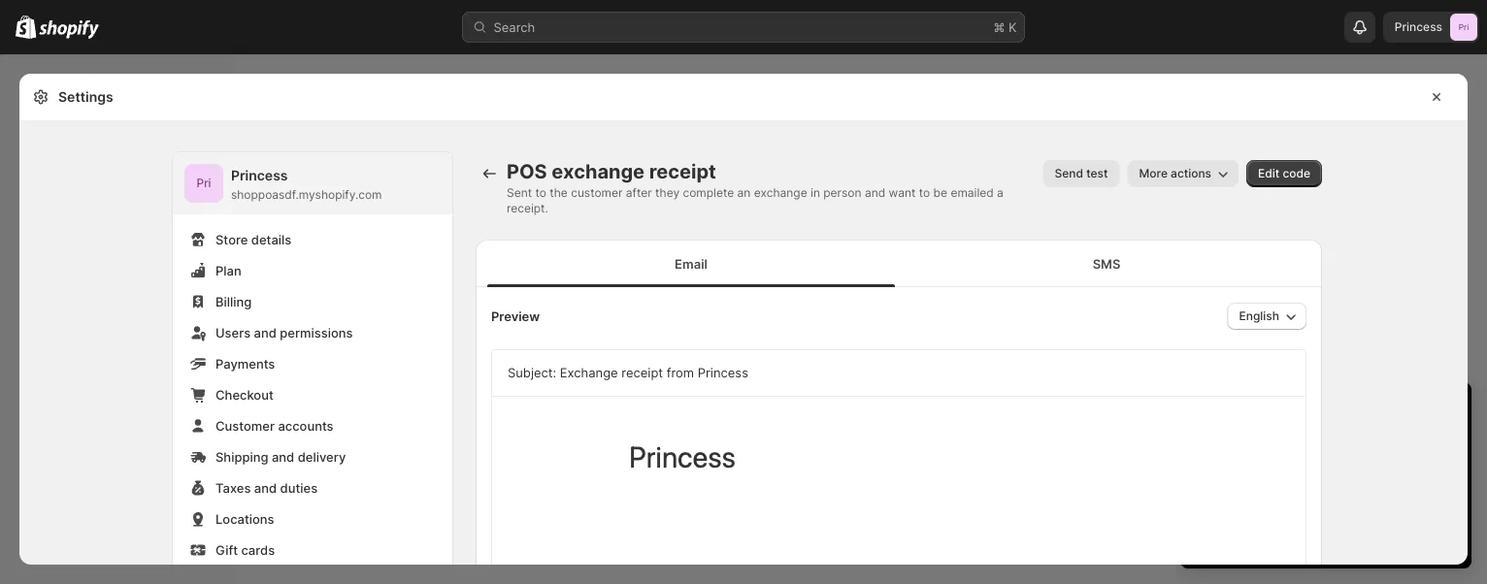 Task type: locate. For each thing, give the bounding box(es) containing it.
pos exchange receipt sent to the customer after they complete an exchange in person and want to be emailed a receipt.
[[507, 160, 1004, 216]]

1 day left in your trial element
[[1181, 433, 1472, 569]]

customer
[[216, 419, 275, 434]]

taxes and duties link
[[185, 475, 441, 502]]

preview
[[491, 309, 540, 324]]

and right taxes
[[254, 481, 277, 496]]

1 day left in your trial
[[1200, 400, 1391, 423]]

1 vertical spatial receipt
[[622, 366, 663, 381]]

store down $50 app store credit
[[1255, 493, 1286, 508]]

princess inside "princess shoppoasdf.myshopify.com"
[[231, 168, 288, 184]]

0 horizontal spatial princess
[[231, 168, 288, 184]]

a inside pos exchange receipt sent to the customer after they complete an exchange in person and want to be emailed a receipt.
[[998, 186, 1004, 200]]

and inside "link"
[[254, 325, 277, 340]]

to
[[536, 186, 547, 200], [919, 186, 931, 200], [1244, 435, 1256, 450], [1341, 474, 1353, 489]]

princess for princess shoppoasdf.myshopify.com
[[231, 168, 288, 184]]

left
[[1254, 400, 1284, 423]]

plan
[[216, 263, 242, 278]]

delivery
[[298, 450, 346, 465]]

add
[[1315, 493, 1338, 508]]

in left the person
[[811, 186, 821, 200]]

pick your plan link
[[1200, 522, 1453, 550]]

first
[[1216, 455, 1239, 470]]

princess shoppoasdf.myshopify.com
[[231, 168, 382, 202]]

0 vertical spatial in
[[811, 186, 821, 200]]

0 horizontal spatial a
[[998, 186, 1004, 200]]

store inside to customize your online store and add bonus features
[[1255, 493, 1286, 508]]

and down customer accounts
[[272, 450, 295, 465]]

1 vertical spatial in
[[1289, 400, 1305, 423]]

receipt inside pos exchange receipt sent to the customer after they complete an exchange in person and want to be emailed a receipt.
[[649, 160, 717, 184]]

0 horizontal spatial princess image
[[185, 164, 223, 203]]

exchange
[[552, 160, 645, 184], [754, 186, 808, 200]]

tab list
[[484, 240, 1315, 287]]

they
[[656, 186, 680, 200]]

0 vertical spatial princess image
[[1451, 14, 1478, 41]]

store down months on the right of page
[[1269, 474, 1300, 489]]

code
[[1283, 167, 1311, 181]]

pick your plan
[[1288, 529, 1366, 543]]

princess image
[[1451, 14, 1478, 41], [185, 164, 223, 203]]

1 horizontal spatial a
[[1260, 435, 1267, 450]]

your left the trial
[[1311, 400, 1351, 423]]

accounts
[[278, 419, 334, 434]]

send test button
[[1044, 160, 1120, 187]]

to inside to customize your online store and add bonus features
[[1341, 474, 1353, 489]]

edit code
[[1259, 167, 1311, 181]]

your up features
[[1421, 474, 1448, 489]]

to up 3
[[1244, 435, 1256, 450]]

plan down the bonus at the right of the page
[[1342, 529, 1366, 543]]

plan link
[[185, 257, 441, 285]]

$50
[[1216, 474, 1240, 489]]

exchange right "an"
[[754, 186, 808, 200]]

online
[[1216, 493, 1252, 508]]

customer accounts
[[216, 419, 334, 434]]

$50 app store credit link
[[1216, 474, 1337, 489]]

taxes
[[216, 481, 251, 496]]

complete
[[683, 186, 734, 200]]

and inside pos exchange receipt sent to the customer after they complete an exchange in person and want to be emailed a receipt.
[[865, 186, 886, 200]]

tab list containing email
[[484, 240, 1315, 287]]

store details
[[216, 232, 292, 247]]

a right emailed
[[998, 186, 1004, 200]]

to down $1/month
[[1341, 474, 1353, 489]]

and inside to customize your online store and add bonus features
[[1289, 493, 1312, 508]]

exchange up customer
[[552, 160, 645, 184]]

2 vertical spatial princess
[[698, 366, 749, 381]]

and
[[865, 186, 886, 200], [254, 325, 277, 340], [1328, 435, 1351, 450], [272, 450, 295, 465], [254, 481, 277, 496], [1289, 493, 1312, 508]]

0 vertical spatial a
[[998, 186, 1004, 200]]

1 horizontal spatial princess
[[698, 366, 749, 381]]

store
[[216, 232, 248, 247]]

0 horizontal spatial shopify image
[[16, 15, 36, 39]]

in right left
[[1289, 400, 1305, 423]]

receipt.
[[507, 202, 548, 216]]

exchange
[[560, 366, 618, 381]]

1 vertical spatial plan
[[1342, 529, 1366, 543]]

in
[[811, 186, 821, 200], [1289, 400, 1305, 423]]

1 horizontal spatial in
[[1289, 400, 1305, 423]]

receipt
[[649, 160, 717, 184], [622, 366, 663, 381]]

send test
[[1055, 167, 1109, 181]]

shopify image
[[16, 15, 36, 39], [39, 20, 99, 39]]

0 horizontal spatial in
[[811, 186, 821, 200]]

1 horizontal spatial shopify image
[[39, 20, 99, 39]]

0 horizontal spatial exchange
[[552, 160, 645, 184]]

users and permissions link
[[185, 320, 441, 347]]

2 horizontal spatial princess
[[1395, 20, 1443, 34]]

sms
[[1093, 256, 1121, 271]]

0 vertical spatial receipt
[[649, 160, 717, 184]]

billing link
[[185, 288, 441, 316]]

princess
[[1395, 20, 1443, 34], [231, 168, 288, 184], [698, 366, 749, 381]]

users
[[216, 325, 251, 340]]

1 vertical spatial princess image
[[185, 164, 223, 203]]

and left add
[[1289, 493, 1312, 508]]

1 horizontal spatial exchange
[[754, 186, 808, 200]]

1 day left in your trial button
[[1181, 383, 1472, 423]]

get:
[[1354, 435, 1377, 450]]

1 vertical spatial a
[[1260, 435, 1267, 450]]

trial
[[1357, 400, 1391, 423]]

receipt for exchange
[[622, 366, 663, 381]]

1 horizontal spatial plan
[[1342, 529, 1366, 543]]

shipping and delivery link
[[185, 444, 441, 471]]

shipping and delivery
[[216, 450, 346, 465]]

a
[[998, 186, 1004, 200], [1260, 435, 1267, 450]]

email
[[675, 256, 708, 271]]

plan up the for
[[1300, 435, 1325, 450]]

settings dialog
[[19, 74, 1468, 585]]

and left want
[[865, 186, 886, 200]]

customer accounts link
[[185, 413, 441, 440]]

want
[[889, 186, 916, 200]]

credit
[[1303, 474, 1337, 489]]

princess image inside shop settings menu element
[[185, 164, 223, 203]]

and up $1/month
[[1328, 435, 1351, 450]]

receipt up 'they'
[[649, 160, 717, 184]]

and right users
[[254, 325, 277, 340]]

plan
[[1300, 435, 1325, 450], [1342, 529, 1366, 543]]

0 vertical spatial your
[[1311, 400, 1351, 423]]

tab list inside settings dialog
[[484, 240, 1315, 287]]

actions
[[1171, 167, 1212, 181]]

english button
[[1228, 303, 1307, 330]]

1 vertical spatial princess
[[231, 168, 288, 184]]

1 vertical spatial your
[[1421, 474, 1448, 489]]

duties
[[280, 481, 318, 496]]

1 vertical spatial store
[[1255, 493, 1286, 508]]

day
[[1215, 400, 1248, 423]]

k
[[1009, 19, 1017, 34]]

after
[[626, 186, 652, 200]]

pick
[[1288, 529, 1311, 543]]

your
[[1311, 400, 1351, 423], [1421, 474, 1448, 489], [1314, 529, 1339, 543]]

be
[[934, 186, 948, 200]]

1 horizontal spatial princess image
[[1451, 14, 1478, 41]]

a left paid
[[1260, 435, 1267, 450]]

0 vertical spatial princess
[[1395, 20, 1443, 34]]

receipt left from on the bottom of the page
[[622, 366, 663, 381]]

0 vertical spatial plan
[[1300, 435, 1325, 450]]

person
[[824, 186, 862, 200]]

your right pick
[[1314, 529, 1339, 543]]

to left the the
[[536, 186, 547, 200]]



Task type: describe. For each thing, give the bounding box(es) containing it.
your inside to customize your online store and add bonus features
[[1421, 474, 1448, 489]]

the
[[550, 186, 568, 200]]

email button
[[484, 241, 899, 287]]

pos
[[507, 160, 547, 184]]

switch to a paid plan and get:
[[1200, 435, 1377, 450]]

months
[[1254, 455, 1299, 470]]

$1/month
[[1323, 455, 1379, 470]]

test
[[1087, 167, 1109, 181]]

in inside pos exchange receipt sent to the customer after they complete an exchange in person and want to be emailed a receipt.
[[811, 186, 821, 200]]

⌘
[[994, 19, 1006, 34]]

features
[[1382, 493, 1431, 508]]

checkout link
[[185, 382, 441, 409]]

gift cards
[[216, 543, 275, 558]]

2 vertical spatial your
[[1314, 529, 1339, 543]]

in inside dropdown button
[[1289, 400, 1305, 423]]

details
[[251, 232, 292, 247]]

$50 app store credit
[[1216, 474, 1337, 489]]

shoppoasdf.myshopify.com
[[231, 188, 382, 202]]

0 vertical spatial exchange
[[552, 160, 645, 184]]

customize
[[1357, 474, 1418, 489]]

english
[[1240, 309, 1280, 323]]

emailed
[[951, 186, 994, 200]]

shop settings menu element
[[173, 152, 453, 585]]

store details link
[[185, 226, 441, 253]]

payments
[[216, 356, 275, 371]]

sms button
[[899, 241, 1315, 287]]

billing
[[216, 294, 252, 309]]

1 vertical spatial exchange
[[754, 186, 808, 200]]

subject:
[[508, 366, 557, 381]]

your inside dropdown button
[[1311, 400, 1351, 423]]

edit code button
[[1247, 160, 1323, 187]]

locations
[[216, 512, 274, 527]]

home link
[[12, 70, 221, 97]]

pri button
[[185, 164, 223, 203]]

shipping
[[216, 450, 269, 465]]

bonus
[[1341, 493, 1378, 508]]

app
[[1243, 474, 1266, 489]]

1
[[1200, 400, 1209, 423]]

princess for princess
[[1395, 20, 1443, 34]]

edit
[[1259, 167, 1280, 181]]

switch
[[1200, 435, 1241, 450]]

receipt for exchange
[[649, 160, 717, 184]]

more
[[1140, 167, 1168, 181]]

gift
[[216, 543, 238, 558]]

paid
[[1271, 435, 1296, 450]]

locations link
[[185, 506, 441, 533]]

more actions button
[[1128, 160, 1239, 187]]

send
[[1055, 167, 1084, 181]]

settings
[[58, 89, 113, 105]]

payments link
[[185, 351, 441, 378]]

from
[[667, 366, 694, 381]]

an
[[738, 186, 751, 200]]

customer
[[571, 186, 623, 200]]

users and permissions
[[216, 325, 353, 340]]

0 vertical spatial store
[[1269, 474, 1300, 489]]

home
[[47, 76, 82, 91]]

gift cards link
[[185, 537, 441, 564]]

search
[[494, 19, 535, 34]]

cards
[[241, 543, 275, 558]]

checkout
[[216, 388, 274, 403]]

to customize your online store and add bonus features
[[1216, 474, 1448, 508]]

subject: exchange receipt from princess
[[508, 366, 749, 381]]

more actions
[[1140, 167, 1212, 181]]

taxes and duties
[[216, 481, 318, 496]]

permissions
[[280, 325, 353, 340]]

⌘ k
[[994, 19, 1017, 34]]

first 3 months for $1/month
[[1216, 455, 1379, 470]]

3
[[1243, 455, 1251, 470]]

sent
[[507, 186, 532, 200]]

to left be
[[919, 186, 931, 200]]

for
[[1303, 455, 1319, 470]]

0 horizontal spatial plan
[[1300, 435, 1325, 450]]



Task type: vqa. For each thing, say whether or not it's contained in the screenshot.
"TEXT BOX"
no



